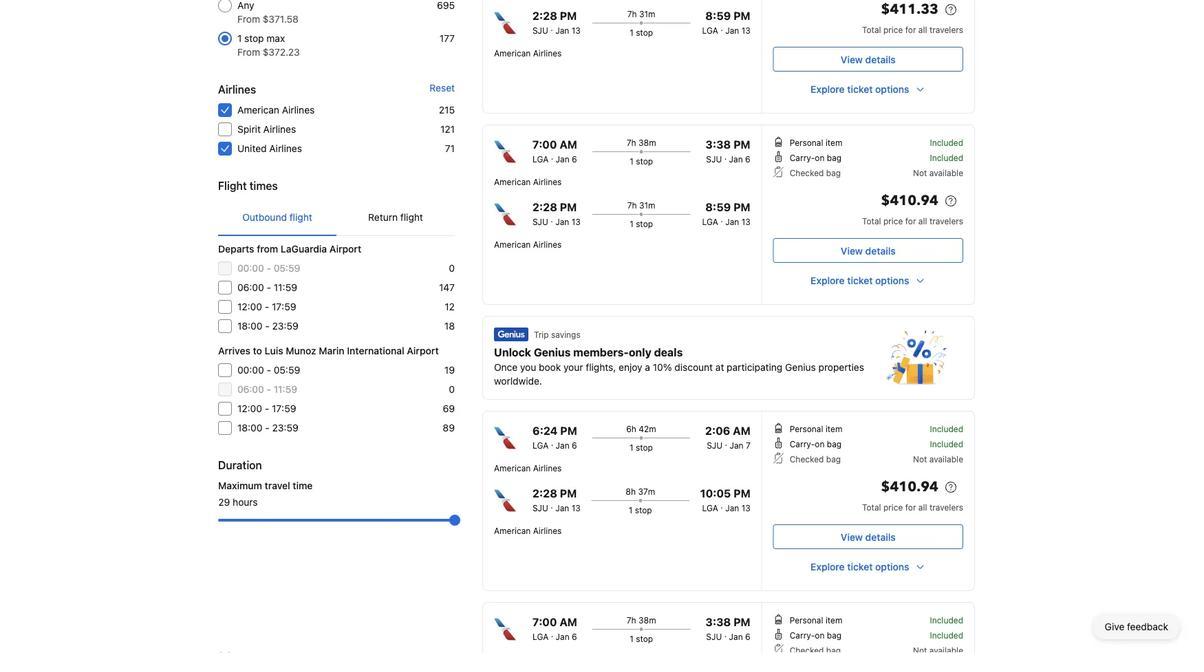 Task type: vqa. For each thing, say whether or not it's contained in the screenshot.
1 adult
no



Task type: locate. For each thing, give the bounding box(es) containing it.
0 vertical spatial options
[[875, 84, 909, 95]]

view details button for 3:38 pm
[[773, 238, 963, 263]]

item for 3:38 pm
[[826, 138, 843, 147]]

carry-on bag for 2:06 am
[[790, 439, 842, 449]]

0 vertical spatial 8:59 pm lga . jan 13
[[702, 9, 751, 35]]

2 from from the top
[[237, 46, 260, 58]]

2 8:59 pm lga . jan 13 from the top
[[702, 201, 751, 226]]

0 vertical spatial 12:00 - 17:59
[[237, 301, 296, 312]]

0 vertical spatial item
[[826, 138, 843, 147]]

2 18:00 from the top
[[237, 422, 263, 434]]

0 vertical spatial 7h 31m
[[627, 9, 655, 19]]

2 total from the top
[[862, 216, 881, 226]]

2 for from the top
[[905, 216, 916, 226]]

travelers
[[930, 25, 963, 34], [930, 216, 963, 226], [930, 502, 963, 512]]

2:28
[[533, 9, 557, 22], [533, 201, 557, 214], [533, 487, 557, 500]]

2 vertical spatial explore
[[811, 561, 845, 573]]

1 vertical spatial from
[[237, 46, 260, 58]]

not available for am
[[913, 454, 963, 464]]

0 vertical spatial 7h 38m
[[627, 138, 656, 147]]

0 vertical spatial 2:28
[[533, 9, 557, 22]]

2 12:00 from the top
[[237, 403, 262, 414]]

american
[[494, 48, 531, 58], [237, 104, 279, 116], [494, 177, 531, 186], [494, 239, 531, 249], [494, 463, 531, 473], [494, 526, 531, 535]]

23:59 for laguardia
[[272, 320, 299, 332]]

0 vertical spatial 38m
[[639, 138, 656, 147]]

0 vertical spatial view details button
[[773, 47, 963, 72]]

1 vertical spatial 06:00 - 11:59
[[237, 384, 297, 395]]

flight up laguardia
[[290, 212, 312, 223]]

1 vertical spatial ticket
[[847, 275, 873, 286]]

00:00 - 05:59 down from
[[237, 263, 300, 274]]

2:28 for 7:00
[[533, 201, 557, 214]]

0 vertical spatial on
[[815, 153, 825, 162]]

1 $410.94 region from the top
[[773, 190, 963, 215]]

tab list
[[218, 200, 455, 237]]

2 details from the top
[[865, 245, 896, 256]]

1 06:00 - 11:59 from the top
[[237, 282, 297, 293]]

12
[[445, 301, 455, 312]]

2 ticket from the top
[[847, 275, 873, 286]]

explore
[[811, 84, 845, 95], [811, 275, 845, 286], [811, 561, 845, 573]]

maximum
[[218, 480, 262, 491]]

genius left properties
[[785, 362, 816, 373]]

10%
[[653, 362, 672, 373]]

total price for all travelers
[[862, 25, 963, 34], [862, 216, 963, 226], [862, 502, 963, 512]]

11:59 for luis
[[274, 384, 297, 395]]

. inside 2:06 am sju . jan 7
[[725, 438, 727, 447]]

6 inside 6:24 pm lga . jan 6
[[572, 440, 577, 450]]

$410.94 region for 10:05 pm
[[773, 476, 963, 501]]

0 for 00:00 - 05:59
[[449, 263, 455, 274]]

$410.94 for 10:05 pm
[[881, 478, 939, 496]]

2 2:28 from the top
[[533, 201, 557, 214]]

2 7h 38m from the top
[[627, 615, 656, 625]]

1 vertical spatial carry-
[[790, 439, 815, 449]]

0 vertical spatial explore ticket options button
[[773, 77, 963, 102]]

11:59 down departs from laguardia airport
[[274, 282, 297, 293]]

1 from from the top
[[237, 13, 260, 25]]

2 not available from the top
[[913, 454, 963, 464]]

1 23:59 from the top
[[272, 320, 299, 332]]

2 vertical spatial price
[[884, 502, 903, 512]]

2 18:00 - 23:59 from the top
[[237, 422, 299, 434]]

personal item for am
[[790, 424, 843, 434]]

1 vertical spatial travelers
[[930, 216, 963, 226]]

options
[[875, 84, 909, 95], [875, 275, 909, 286], [875, 561, 909, 573]]

2 vertical spatial 2:28 pm sju . jan 13
[[533, 487, 581, 513]]

carry-
[[790, 153, 815, 162], [790, 439, 815, 449], [790, 630, 815, 640]]

11:59
[[274, 282, 297, 293], [274, 384, 297, 395]]

18:00 - 23:59 up duration
[[237, 422, 299, 434]]

american airlines
[[494, 48, 562, 58], [237, 104, 315, 116], [494, 177, 562, 186], [494, 239, 562, 249], [494, 463, 562, 473], [494, 526, 562, 535]]

0 vertical spatial carry-
[[790, 153, 815, 162]]

1 vertical spatial 7h 31m
[[627, 200, 655, 210]]

1 vertical spatial carry-on bag
[[790, 439, 842, 449]]

1 explore ticket options from the top
[[811, 84, 909, 95]]

personal item for pm
[[790, 138, 843, 147]]

06:00 - 11:59 down from
[[237, 282, 297, 293]]

explore for 3:38 pm
[[811, 275, 845, 286]]

2 vertical spatial ticket
[[847, 561, 873, 573]]

05:59 down luis
[[274, 364, 300, 376]]

travel
[[265, 480, 290, 491]]

06:00 - 11:59 down luis
[[237, 384, 297, 395]]

06:00 down to
[[237, 384, 264, 395]]

item for 2:06 am
[[826, 424, 843, 434]]

1 vertical spatial $410.94 region
[[773, 476, 963, 501]]

11:59 down luis
[[274, 384, 297, 395]]

1 available from the top
[[930, 168, 963, 178]]

1 vertical spatial 7h 38m
[[627, 615, 656, 625]]

5 included from the top
[[930, 615, 963, 625]]

3 explore ticket options button from the top
[[773, 555, 963, 579]]

total
[[862, 25, 881, 34], [862, 216, 881, 226], [862, 502, 881, 512]]

2 11:59 from the top
[[274, 384, 297, 395]]

2 available from the top
[[930, 454, 963, 464]]

1 vertical spatial 18:00 - 23:59
[[237, 422, 299, 434]]

details
[[865, 54, 896, 65], [865, 245, 896, 256], [865, 531, 896, 543]]

flight inside 'button'
[[290, 212, 312, 223]]

2 7h 31m from the top
[[627, 200, 655, 210]]

2 item from the top
[[826, 424, 843, 434]]

all for am
[[919, 502, 927, 512]]

0 vertical spatial explore
[[811, 84, 845, 95]]

2 vertical spatial options
[[875, 561, 909, 573]]

05:59 down departs from laguardia airport
[[274, 263, 300, 274]]

05:59 for luis
[[274, 364, 300, 376]]

2 vertical spatial carry-
[[790, 630, 815, 640]]

1 vertical spatial personal item
[[790, 424, 843, 434]]

12:00 - 17:59 for to
[[237, 403, 296, 414]]

2 vertical spatial carry-on bag
[[790, 630, 842, 640]]

0 vertical spatial $410.94
[[881, 191, 939, 210]]

1 vertical spatial 3:38
[[706, 616, 731, 629]]

0 vertical spatial personal
[[790, 138, 823, 147]]

12:00 - 17:59 down luis
[[237, 403, 296, 414]]

1 details from the top
[[865, 54, 896, 65]]

23:59 up travel
[[272, 422, 299, 434]]

17:59 down luis
[[272, 403, 296, 414]]

from
[[237, 13, 260, 25], [237, 46, 260, 58]]

total price for all travelers for am
[[862, 502, 963, 512]]

1 explore ticket options button from the top
[[773, 77, 963, 102]]

spirit
[[237, 124, 261, 135]]

7h 31m
[[627, 9, 655, 19], [627, 200, 655, 210]]

2 vertical spatial on
[[815, 630, 825, 640]]

0 vertical spatial available
[[930, 168, 963, 178]]

1 18:00 from the top
[[237, 320, 263, 332]]

checked
[[790, 168, 824, 178], [790, 454, 824, 464]]

1 item from the top
[[826, 138, 843, 147]]

12:00
[[237, 301, 262, 312], [237, 403, 262, 414]]

2 7:00 from the top
[[533, 616, 557, 629]]

3 total price for all travelers from the top
[[862, 502, 963, 512]]

2 included from the top
[[930, 153, 963, 162]]

1 vertical spatial view details
[[841, 245, 896, 256]]

18:00 up to
[[237, 320, 263, 332]]

06:00 - 11:59 for to
[[237, 384, 297, 395]]

00:00 - 05:59 down luis
[[237, 364, 300, 376]]

3 travelers from the top
[[930, 502, 963, 512]]

0 vertical spatial checked
[[790, 168, 824, 178]]

1 vertical spatial 00:00
[[237, 364, 264, 376]]

00:00 for departs
[[237, 263, 264, 274]]

1 vertical spatial 7:00 am lga . jan 6
[[533, 616, 577, 641]]

06:00
[[237, 282, 264, 293], [237, 384, 264, 395]]

1 carry- from the top
[[790, 153, 815, 162]]

duration
[[218, 459, 262, 472]]

1 not available from the top
[[913, 168, 963, 178]]

lga inside 6:24 pm lga . jan 6
[[533, 440, 549, 450]]

2:06
[[705, 424, 730, 437]]

options for am
[[875, 561, 909, 573]]

1 vertical spatial not available
[[913, 454, 963, 464]]

3 options from the top
[[875, 561, 909, 573]]

jan inside 2:06 am sju . jan 7
[[730, 440, 744, 450]]

12:00 - 17:59 up luis
[[237, 301, 296, 312]]

1 00:00 from the top
[[237, 263, 264, 274]]

0 up 147
[[449, 263, 455, 274]]

1 checked from the top
[[790, 168, 824, 178]]

12:00 up duration
[[237, 403, 262, 414]]

1 vertical spatial 11:59
[[274, 384, 297, 395]]

2 2:28 pm sju . jan 13 from the top
[[533, 201, 581, 226]]

2 0 from the top
[[449, 384, 455, 395]]

2 vertical spatial view details button
[[773, 524, 963, 549]]

12:00 - 17:59 for from
[[237, 301, 296, 312]]

3:38 pm sju . jan 6
[[706, 138, 751, 164], [706, 616, 751, 641]]

1 $410.94 from the top
[[881, 191, 939, 210]]

am inside 2:06 am sju . jan 7
[[733, 424, 751, 437]]

2 vertical spatial explore ticket options
[[811, 561, 909, 573]]

1 stop max from $372.23
[[237, 33, 300, 58]]

view
[[841, 54, 863, 65], [841, 245, 863, 256], [841, 531, 863, 543]]

airport right laguardia
[[330, 243, 361, 255]]

1 stop
[[630, 28, 653, 37], [630, 156, 653, 166], [630, 219, 653, 228], [630, 442, 653, 452], [629, 505, 652, 515], [630, 634, 653, 643]]

7:00 am lga . jan 6
[[533, 138, 577, 164], [533, 616, 577, 641]]

3 details from the top
[[865, 531, 896, 543]]

2 total price for all travelers from the top
[[862, 216, 963, 226]]

18:00 for departs
[[237, 320, 263, 332]]

8h
[[626, 487, 636, 496]]

0 vertical spatial 17:59
[[272, 301, 296, 312]]

1 vertical spatial 8:59
[[705, 201, 731, 214]]

1 options from the top
[[875, 84, 909, 95]]

from left $372.23
[[237, 46, 260, 58]]

carry- for am
[[790, 439, 815, 449]]

1 included from the top
[[930, 138, 963, 147]]

17:59 up luis
[[272, 301, 296, 312]]

3:38
[[706, 138, 731, 151], [706, 616, 731, 629]]

2 explore ticket options from the top
[[811, 275, 909, 286]]

2 all from the top
[[919, 216, 927, 226]]

personal
[[790, 138, 823, 147], [790, 424, 823, 434], [790, 615, 823, 625]]

1 vertical spatial checked bag
[[790, 454, 841, 464]]

2 explore ticket options button from the top
[[773, 268, 963, 293]]

view details button
[[773, 47, 963, 72], [773, 238, 963, 263], [773, 524, 963, 549]]

a
[[645, 362, 650, 373]]

stop inside 1 stop max from $372.23
[[244, 33, 264, 44]]

2 carry-on bag from the top
[[790, 439, 842, 449]]

details for 2:06 am
[[865, 531, 896, 543]]

00:00 - 05:59
[[237, 263, 300, 274], [237, 364, 300, 376]]

1 vertical spatial view
[[841, 245, 863, 256]]

17:59
[[272, 301, 296, 312], [272, 403, 296, 414]]

1 38m from the top
[[639, 138, 656, 147]]

06:00 down departs on the left of the page
[[237, 282, 264, 293]]

1 personal item from the top
[[790, 138, 843, 147]]

airport right international
[[407, 345, 439, 356]]

2 $410.94 region from the top
[[773, 476, 963, 501]]

$410.94 region
[[773, 190, 963, 215], [773, 476, 963, 501]]

1 vertical spatial 06:00
[[237, 384, 264, 395]]

flight
[[290, 212, 312, 223], [400, 212, 423, 223]]

0 vertical spatial $410.94 region
[[773, 190, 963, 215]]

2 view from the top
[[841, 245, 863, 256]]

18:00 - 23:59
[[237, 320, 299, 332], [237, 422, 299, 434]]

00:00 down departs on the left of the page
[[237, 263, 264, 274]]

. inside 10:05 pm lga . jan 13
[[721, 500, 723, 510]]

not
[[913, 168, 927, 178], [913, 454, 927, 464]]

outbound
[[242, 212, 287, 223]]

1 06:00 from the top
[[237, 282, 264, 293]]

all
[[919, 25, 927, 34], [919, 216, 927, 226], [919, 502, 927, 512]]

time
[[293, 480, 313, 491]]

1 not from the top
[[913, 168, 927, 178]]

2 personal from the top
[[790, 424, 823, 434]]

2 flight from the left
[[400, 212, 423, 223]]

your
[[564, 362, 583, 373]]

1 explore from the top
[[811, 84, 845, 95]]

maximum travel time 29 hours
[[218, 480, 313, 508]]

0 vertical spatial 06:00
[[237, 282, 264, 293]]

total for 2:06 am
[[862, 502, 881, 512]]

members-
[[573, 346, 629, 359]]

12:00 up to
[[237, 301, 262, 312]]

0 horizontal spatial airport
[[330, 243, 361, 255]]

1 checked bag from the top
[[790, 168, 841, 178]]

1 vertical spatial details
[[865, 245, 896, 256]]

0 vertical spatial 18:00
[[237, 320, 263, 332]]

to
[[253, 345, 262, 356]]

$411.33 region
[[773, 0, 963, 23]]

2 checked bag from the top
[[790, 454, 841, 464]]

1 vertical spatial all
[[919, 216, 927, 226]]

1 vertical spatial checked
[[790, 454, 824, 464]]

18:00 for arrives
[[237, 422, 263, 434]]

3 view details button from the top
[[773, 524, 963, 549]]

2 on from the top
[[815, 439, 825, 449]]

0 vertical spatial 3:38 pm sju . jan 6
[[706, 138, 751, 164]]

explore ticket options button
[[773, 77, 963, 102], [773, 268, 963, 293], [773, 555, 963, 579]]

1 vertical spatial explore ticket options button
[[773, 268, 963, 293]]

pm
[[560, 9, 577, 22], [734, 9, 751, 22], [734, 138, 751, 151], [560, 201, 577, 214], [734, 201, 751, 214], [560, 424, 577, 437], [560, 487, 577, 500], [734, 487, 751, 500], [734, 616, 751, 629]]

2:06 am sju . jan 7
[[705, 424, 751, 450]]

reset button
[[430, 81, 455, 95]]

trip savings
[[534, 330, 581, 339]]

1 2:28 from the top
[[533, 9, 557, 22]]

0 vertical spatial 0
[[449, 263, 455, 274]]

1 vertical spatial 12:00 - 17:59
[[237, 403, 296, 414]]

give
[[1105, 621, 1125, 632]]

0 vertical spatial for
[[905, 25, 916, 34]]

0 vertical spatial 06:00 - 11:59
[[237, 282, 297, 293]]

item
[[826, 138, 843, 147], [826, 424, 843, 434], [826, 615, 843, 625]]

18:00 up duration
[[237, 422, 263, 434]]

genius up book
[[534, 346, 571, 359]]

2 vertical spatial personal item
[[790, 615, 843, 625]]

price
[[884, 25, 903, 34], [884, 216, 903, 226], [884, 502, 903, 512]]

not for 3:38 pm
[[913, 168, 927, 178]]

1 vertical spatial explore ticket options
[[811, 275, 909, 286]]

3 total from the top
[[862, 502, 881, 512]]

1 vertical spatial 7:00
[[533, 616, 557, 629]]

ticket
[[847, 84, 873, 95], [847, 275, 873, 286], [847, 561, 873, 573]]

3 2:28 from the top
[[533, 487, 557, 500]]

1 12:00 from the top
[[237, 301, 262, 312]]

0 vertical spatial personal item
[[790, 138, 843, 147]]

0 horizontal spatial flight
[[290, 212, 312, 223]]

stop
[[636, 28, 653, 37], [244, 33, 264, 44], [636, 156, 653, 166], [636, 219, 653, 228], [636, 442, 653, 452], [635, 505, 652, 515], [636, 634, 653, 643]]

1 vertical spatial 18:00
[[237, 422, 263, 434]]

0 vertical spatial 11:59
[[274, 282, 297, 293]]

3 all from the top
[[919, 502, 927, 512]]

travelers for 2:06 am
[[930, 502, 963, 512]]

1 vertical spatial explore
[[811, 275, 845, 286]]

0 down '19'
[[449, 384, 455, 395]]

0
[[449, 263, 455, 274], [449, 384, 455, 395]]

2 vertical spatial view
[[841, 531, 863, 543]]

3 for from the top
[[905, 502, 916, 512]]

6
[[572, 154, 577, 164], [745, 154, 751, 164], [572, 440, 577, 450], [572, 632, 577, 641], [745, 632, 751, 641]]

1 vertical spatial 2:28 pm sju . jan 13
[[533, 201, 581, 226]]

flight right the return
[[400, 212, 423, 223]]

13
[[572, 25, 581, 35], [742, 25, 751, 35], [572, 217, 581, 226], [742, 217, 751, 226], [572, 503, 581, 513], [742, 503, 751, 513]]

1 18:00 - 23:59 from the top
[[237, 320, 299, 332]]

from left $371.58
[[237, 13, 260, 25]]

17:59 for luis
[[272, 403, 296, 414]]

2 view details from the top
[[841, 245, 896, 256]]

0 vertical spatial 2:28 pm sju . jan 13
[[533, 9, 581, 35]]

8:59 pm lga . jan 13
[[702, 9, 751, 35], [702, 201, 751, 226]]

1 vertical spatial price
[[884, 216, 903, 226]]

1 vertical spatial genius
[[785, 362, 816, 373]]

2 06:00 from the top
[[237, 384, 264, 395]]

all for pm
[[919, 216, 927, 226]]

215
[[439, 104, 455, 116]]

1 11:59 from the top
[[274, 282, 297, 293]]

2 vertical spatial all
[[919, 502, 927, 512]]

1 vertical spatial 17:59
[[272, 403, 296, 414]]

18:00 - 23:59 up luis
[[237, 320, 299, 332]]

1 vertical spatial options
[[875, 275, 909, 286]]

1 vertical spatial total
[[862, 216, 881, 226]]

1 horizontal spatial airport
[[407, 345, 439, 356]]

explore ticket options button for am
[[773, 555, 963, 579]]

69
[[443, 403, 455, 414]]

3 personal from the top
[[790, 615, 823, 625]]

bag
[[827, 153, 842, 162], [826, 168, 841, 178], [827, 439, 842, 449], [826, 454, 841, 464], [827, 630, 842, 640]]

2 05:59 from the top
[[274, 364, 300, 376]]

pm inside 10:05 pm lga . jan 13
[[734, 487, 751, 500]]

1 17:59 from the top
[[272, 301, 296, 312]]

2 vertical spatial travelers
[[930, 502, 963, 512]]

3 included from the top
[[930, 424, 963, 434]]

explore for 2:06 am
[[811, 561, 845, 573]]

1 total from the top
[[862, 25, 881, 34]]

2:28 pm sju . jan 13 for 7:00
[[533, 201, 581, 226]]

view details for 3:38 pm
[[841, 245, 896, 256]]

$410.94
[[881, 191, 939, 210], [881, 478, 939, 496]]

2 17:59 from the top
[[272, 403, 296, 414]]

on for pm
[[815, 153, 825, 162]]

18:00 - 23:59 for to
[[237, 422, 299, 434]]

on for am
[[815, 439, 825, 449]]

total price for all travelers for pm
[[862, 216, 963, 226]]

1 on from the top
[[815, 153, 825, 162]]

not available for pm
[[913, 168, 963, 178]]

sju inside 2:06 am sju . jan 7
[[707, 440, 723, 450]]

1 3:38 pm sju . jan 6 from the top
[[706, 138, 751, 164]]

2 00:00 - 05:59 from the top
[[237, 364, 300, 376]]

genius
[[534, 346, 571, 359], [785, 362, 816, 373]]

1 vertical spatial 0
[[449, 384, 455, 395]]

6h 42m
[[626, 424, 656, 434]]

genius image
[[494, 328, 528, 341], [494, 328, 528, 341], [886, 330, 947, 385]]

0 vertical spatial 31m
[[639, 9, 655, 19]]

1 vertical spatial personal
[[790, 424, 823, 434]]

0 horizontal spatial genius
[[534, 346, 571, 359]]

view for am
[[841, 531, 863, 543]]

05:59 for laguardia
[[274, 263, 300, 274]]

00:00
[[237, 263, 264, 274], [237, 364, 264, 376]]

1 vertical spatial 00:00 - 05:59
[[237, 364, 300, 376]]

2 06:00 - 11:59 from the top
[[237, 384, 297, 395]]

00:00 - 05:59 for from
[[237, 263, 300, 274]]

jan inside 10:05 pm lga . jan 13
[[725, 503, 739, 513]]

return flight
[[368, 212, 423, 223]]

1 vertical spatial am
[[733, 424, 751, 437]]

2 vertical spatial total
[[862, 502, 881, 512]]

23:59 for luis
[[272, 422, 299, 434]]

2 3:38 from the top
[[706, 616, 731, 629]]

flight
[[218, 179, 247, 192]]

1 31m from the top
[[639, 9, 655, 19]]

2 explore from the top
[[811, 275, 845, 286]]

1 vertical spatial on
[[815, 439, 825, 449]]

00:00 down to
[[237, 364, 264, 376]]

0 vertical spatial total price for all travelers
[[862, 25, 963, 34]]

1 vertical spatial view details button
[[773, 238, 963, 263]]

1 vertical spatial for
[[905, 216, 916, 226]]

23:59 up luis
[[272, 320, 299, 332]]

0 vertical spatial ticket
[[847, 84, 873, 95]]

2 carry- from the top
[[790, 439, 815, 449]]

0 vertical spatial view
[[841, 54, 863, 65]]

ticket for pm
[[847, 275, 873, 286]]

details for 3:38 pm
[[865, 245, 896, 256]]

0 vertical spatial 00:00 - 05:59
[[237, 263, 300, 274]]

flight inside "button"
[[400, 212, 423, 223]]

give feedback
[[1105, 621, 1168, 632]]

lga inside 10:05 pm lga . jan 13
[[702, 503, 718, 513]]

23:59
[[272, 320, 299, 332], [272, 422, 299, 434]]

3 explore ticket options from the top
[[811, 561, 909, 573]]

0 vertical spatial 3:38
[[706, 138, 731, 151]]



Task type: describe. For each thing, give the bounding box(es) containing it.
6:24
[[533, 424, 558, 437]]

$372.23
[[263, 46, 300, 58]]

worldwide.
[[494, 375, 542, 387]]

checked for 2:06 am
[[790, 454, 824, 464]]

06:00 for arrives
[[237, 384, 264, 395]]

3 personal item from the top
[[790, 615, 843, 625]]

outbound flight button
[[218, 200, 336, 235]]

0 for 06:00 - 11:59
[[449, 384, 455, 395]]

personal for pm
[[790, 138, 823, 147]]

2 vertical spatial am
[[560, 616, 577, 629]]

deals
[[654, 346, 683, 359]]

properties
[[819, 362, 864, 373]]

book
[[539, 362, 561, 373]]

1 view details from the top
[[841, 54, 896, 65]]

not for 2:06 am
[[913, 454, 927, 464]]

personal for am
[[790, 424, 823, 434]]

00:00 for arrives
[[237, 364, 264, 376]]

6 included from the top
[[930, 630, 963, 640]]

explore ticket options button for pm
[[773, 268, 963, 293]]

19
[[444, 364, 455, 376]]

1 7:00 from the top
[[533, 138, 557, 151]]

177
[[440, 33, 455, 44]]

once
[[494, 362, 518, 373]]

jan inside 6:24 pm lga . jan 6
[[556, 440, 570, 450]]

$411.33
[[881, 0, 939, 19]]

1 7h 38m from the top
[[627, 138, 656, 147]]

checked bag for am
[[790, 454, 841, 464]]

pm inside 6:24 pm lga . jan 6
[[560, 424, 577, 437]]

only
[[629, 346, 652, 359]]

view details for 2:06 am
[[841, 531, 896, 543]]

2 3:38 pm sju . jan 6 from the top
[[706, 616, 751, 641]]

10:05 pm lga . jan 13
[[700, 487, 751, 513]]

unlock genius members-only deals once you book your flights, enjoy a 10% discount at participating genius properties worldwide.
[[494, 346, 864, 387]]

1 for from the top
[[905, 25, 916, 34]]

max
[[267, 33, 285, 44]]

1 view from the top
[[841, 54, 863, 65]]

give feedback button
[[1094, 614, 1179, 639]]

18
[[444, 320, 455, 332]]

$410.94 for 8:59 pm
[[881, 191, 939, 210]]

$410.94 region for 8:59 pm
[[773, 190, 963, 215]]

1 8:59 from the top
[[705, 9, 731, 22]]

12:00 for arrives
[[237, 403, 262, 414]]

18:00 - 23:59 for from
[[237, 320, 299, 332]]

checked bag for pm
[[790, 168, 841, 178]]

at
[[716, 362, 724, 373]]

13 inside 10:05 pm lga . jan 13
[[742, 503, 751, 513]]

8h 37m
[[626, 487, 655, 496]]

feedback
[[1127, 621, 1168, 632]]

2:28 for 6:24
[[533, 487, 557, 500]]

trip
[[534, 330, 549, 339]]

savings
[[551, 330, 581, 339]]

0 vertical spatial am
[[560, 138, 577, 151]]

4 included from the top
[[930, 439, 963, 449]]

00:00 - 05:59 for to
[[237, 364, 300, 376]]

from $371.58
[[237, 13, 298, 25]]

unlock
[[494, 346, 531, 359]]

3 carry-on bag from the top
[[790, 630, 842, 640]]

flight for return flight
[[400, 212, 423, 223]]

arrives to luis munoz marin international airport
[[218, 345, 439, 356]]

return
[[368, 212, 398, 223]]

147
[[439, 282, 455, 293]]

luis
[[265, 345, 283, 356]]

departs from laguardia airport
[[218, 243, 361, 255]]

explore ticket options for 3:38 pm
[[811, 275, 909, 286]]

1 7h 31m from the top
[[627, 9, 655, 19]]

06:00 for departs
[[237, 282, 264, 293]]

37m
[[638, 487, 655, 496]]

tab list containing outbound flight
[[218, 200, 455, 237]]

laguardia
[[281, 243, 327, 255]]

return flight button
[[336, 200, 455, 235]]

10:05
[[700, 487, 731, 500]]

spirit airlines
[[237, 124, 296, 135]]

1 ticket from the top
[[847, 84, 873, 95]]

1 3:38 from the top
[[706, 138, 731, 151]]

enjoy
[[619, 362, 642, 373]]

06:00 - 11:59 for from
[[237, 282, 297, 293]]

travelers for 3:38 pm
[[930, 216, 963, 226]]

1 travelers from the top
[[930, 25, 963, 34]]

discount
[[675, 362, 713, 373]]

arrives
[[218, 345, 250, 356]]

times
[[250, 179, 278, 192]]

price for 2:06 am
[[884, 502, 903, 512]]

1 2:28 pm sju . jan 13 from the top
[[533, 9, 581, 35]]

3 item from the top
[[826, 615, 843, 625]]

29
[[218, 496, 230, 508]]

participating
[[727, 362, 783, 373]]

0 vertical spatial genius
[[534, 346, 571, 359]]

11:59 for laguardia
[[274, 282, 297, 293]]

. inside 6:24 pm lga . jan 6
[[551, 438, 553, 447]]

united
[[237, 143, 267, 154]]

1 horizontal spatial genius
[[785, 362, 816, 373]]

3 on from the top
[[815, 630, 825, 640]]

departs
[[218, 243, 254, 255]]

available for 3:38 pm
[[930, 168, 963, 178]]

international
[[347, 345, 404, 356]]

17:59 for laguardia
[[272, 301, 296, 312]]

from inside 1 stop max from $372.23
[[237, 46, 260, 58]]

$371.58
[[263, 13, 298, 25]]

hours
[[233, 496, 258, 508]]

2 7:00 am lga . jan 6 from the top
[[533, 616, 577, 641]]

89
[[443, 422, 455, 434]]

6:24 pm lga . jan 6
[[533, 424, 577, 450]]

options for pm
[[875, 275, 909, 286]]

42m
[[639, 424, 656, 434]]

7
[[746, 440, 751, 450]]

flight for outbound flight
[[290, 212, 312, 223]]

1 view details button from the top
[[773, 47, 963, 72]]

ticket for am
[[847, 561, 873, 573]]

flight times
[[218, 179, 278, 192]]

munoz
[[286, 345, 316, 356]]

united airlines
[[237, 143, 302, 154]]

0 vertical spatial airport
[[330, 243, 361, 255]]

available for 2:06 am
[[930, 454, 963, 464]]

total for 3:38 pm
[[862, 216, 881, 226]]

1 inside 1 stop max from $372.23
[[237, 33, 242, 44]]

carry- for pm
[[790, 153, 815, 162]]

1 total price for all travelers from the top
[[862, 25, 963, 34]]

1 8:59 pm lga . jan 13 from the top
[[702, 9, 751, 35]]

for for pm
[[905, 216, 916, 226]]

2:28 pm sju . jan 13 for 6:24
[[533, 487, 581, 513]]

explore ticket options for 2:06 am
[[811, 561, 909, 573]]

price for 3:38 pm
[[884, 216, 903, 226]]

view details button for 2:06 am
[[773, 524, 963, 549]]

for for am
[[905, 502, 916, 512]]

view for pm
[[841, 245, 863, 256]]

1 all from the top
[[919, 25, 927, 34]]

you
[[520, 362, 536, 373]]

12:00 for departs
[[237, 301, 262, 312]]

1 price from the top
[[884, 25, 903, 34]]

outbound flight
[[242, 212, 312, 223]]

2 38m from the top
[[639, 615, 656, 625]]

carry-on bag for 3:38 pm
[[790, 153, 842, 162]]

2 31m from the top
[[639, 200, 655, 210]]

flights,
[[586, 362, 616, 373]]

reset
[[430, 82, 455, 94]]

71
[[445, 143, 455, 154]]

3 carry- from the top
[[790, 630, 815, 640]]

1 7:00 am lga . jan 6 from the top
[[533, 138, 577, 164]]

checked for 3:38 pm
[[790, 168, 824, 178]]

2 8:59 from the top
[[705, 201, 731, 214]]

from
[[257, 243, 278, 255]]

121
[[440, 124, 455, 135]]

marin
[[319, 345, 344, 356]]

6h
[[626, 424, 636, 434]]



